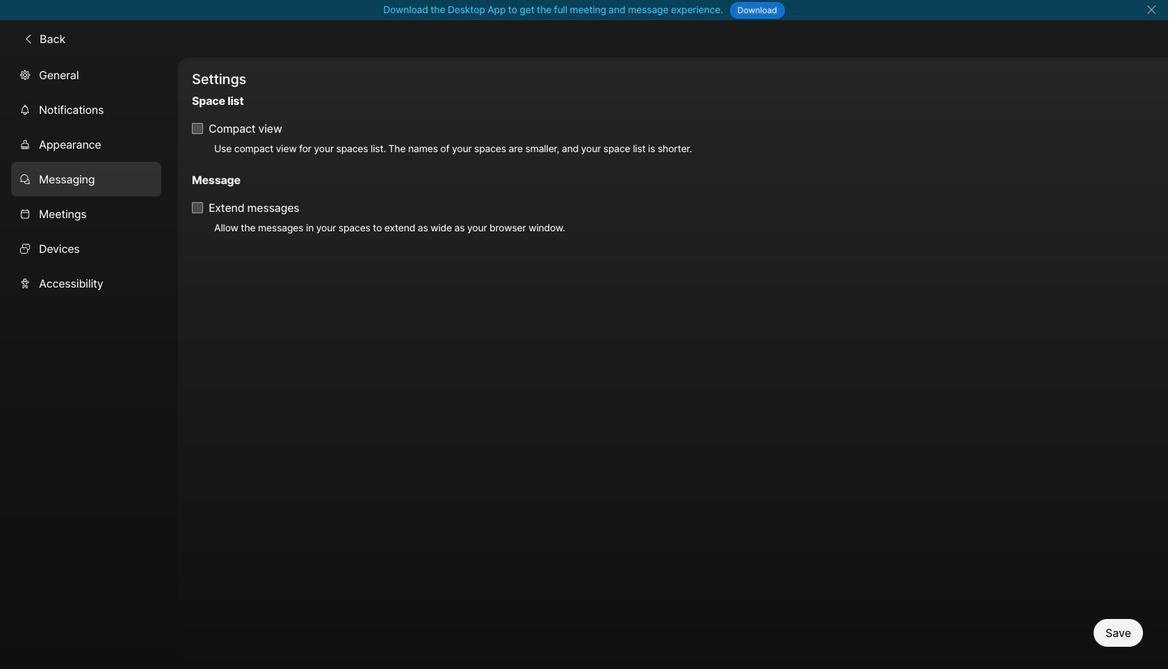 Task type: locate. For each thing, give the bounding box(es) containing it.
accessibility tab
[[11, 266, 161, 301]]

notifications tab
[[11, 92, 161, 127]]

devices tab
[[11, 231, 161, 266]]

messaging tab
[[11, 162, 161, 197]]



Task type: describe. For each thing, give the bounding box(es) containing it.
general tab
[[11, 58, 161, 92]]

meetings tab
[[11, 197, 161, 231]]

cancel_16 image
[[1146, 4, 1157, 15]]

settings navigation
[[0, 58, 178, 670]]

appearance tab
[[11, 127, 161, 162]]



Task type: vqa. For each thing, say whether or not it's contained in the screenshot.
group
no



